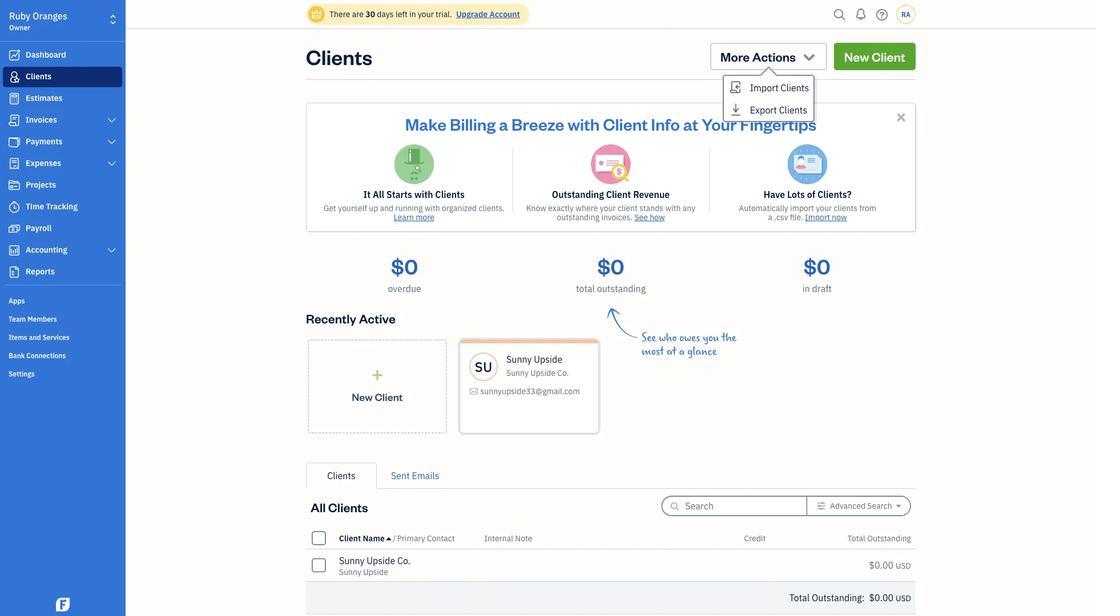 Task type: vqa. For each thing, say whether or not it's contained in the screenshot.
Proposal Number
no



Task type: locate. For each thing, give the bounding box(es) containing it.
2 $0.00 from the top
[[870, 593, 894, 605]]

0 vertical spatial outstanding
[[552, 189, 604, 201]]

see for see how
[[635, 212, 648, 223]]

upside
[[534, 354, 563, 366], [531, 368, 556, 379], [367, 556, 395, 568], [363, 568, 388, 578]]

you
[[703, 332, 720, 344]]

1 horizontal spatial in
[[803, 283, 811, 295]]

payments
[[26, 136, 63, 147]]

co. down the primary
[[398, 556, 411, 568]]

clients up export clients
[[781, 82, 810, 94]]

and right up
[[380, 203, 394, 214]]

0 vertical spatial in
[[410, 9, 416, 19]]

$0
[[391, 253, 418, 280], [598, 253, 625, 280], [804, 253, 831, 280]]

in
[[410, 9, 416, 19], [803, 283, 811, 295]]

your for there
[[418, 9, 434, 19]]

outstanding left invoices. at the top right of the page
[[557, 212, 600, 223]]

caretdown image
[[897, 502, 901, 511]]

your down clients?
[[817, 203, 832, 214]]

0 vertical spatial new client link
[[835, 43, 916, 70]]

learn
[[394, 212, 414, 223]]

1 horizontal spatial $0
[[598, 253, 625, 280]]

with
[[568, 113, 600, 135], [415, 189, 433, 201], [425, 203, 440, 214], [666, 203, 681, 214]]

clients down import clients
[[780, 104, 808, 116]]

in right the 'left'
[[410, 9, 416, 19]]

crown image
[[311, 8, 323, 20]]

1 vertical spatial new client link
[[308, 340, 447, 434]]

0 horizontal spatial all
[[311, 500, 326, 516]]

usd down $0.00 usd
[[896, 594, 912, 604]]

make billing a breeze with client info at your fingertips
[[405, 113, 817, 135]]

0 vertical spatial $0.00
[[870, 560, 894, 572]]

1 $0 from the left
[[391, 253, 418, 280]]

1 horizontal spatial all
[[373, 189, 385, 201]]

payments link
[[3, 132, 122, 153]]

starts
[[387, 189, 412, 201]]

$0 up draft
[[804, 253, 831, 280]]

0 vertical spatial see
[[635, 212, 648, 223]]

members
[[27, 315, 57, 324]]

0 vertical spatial co.
[[558, 368, 569, 379]]

1 vertical spatial at
[[667, 346, 677, 358]]

total
[[848, 534, 866, 544], [790, 593, 810, 605]]

total
[[576, 283, 595, 295]]

stands
[[640, 203, 664, 214]]

owes
[[680, 332, 701, 344]]

1 vertical spatial clients link
[[306, 463, 377, 490]]

see who owes you the most at a glance
[[642, 332, 737, 358]]

see
[[635, 212, 648, 223], [642, 332, 657, 344]]

outstanding inside the $0 total outstanding
[[597, 283, 646, 295]]

1 vertical spatial outstanding
[[597, 283, 646, 295]]

1 vertical spatial see
[[642, 332, 657, 344]]

see up most
[[642, 332, 657, 344]]

there are 30 days left in your trial. upgrade account
[[330, 9, 520, 19]]

all clients
[[311, 500, 368, 516]]

2 horizontal spatial $0
[[804, 253, 831, 280]]

yourself
[[338, 203, 367, 214]]

at right info
[[684, 113, 699, 135]]

0 vertical spatial and
[[380, 203, 394, 214]]

chevron large down image for expenses
[[107, 159, 117, 169]]

1 horizontal spatial your
[[600, 203, 616, 214]]

0 horizontal spatial $0
[[391, 253, 418, 280]]

at down who
[[667, 346, 677, 358]]

0 vertical spatial new
[[845, 48, 870, 65]]

your down 'outstanding client revenue' on the top right
[[600, 203, 616, 214]]

and inside it all starts with clients get yourself up and running with organized clients. learn more
[[380, 203, 394, 214]]

client down go to help image
[[872, 48, 906, 65]]

and right items on the left
[[29, 333, 41, 342]]

new client down go to help image
[[845, 48, 906, 65]]

plus image
[[371, 370, 384, 381]]

report image
[[7, 267, 21, 278]]

see inside see who owes you the most at a glance
[[642, 332, 657, 344]]

import right file. on the right of page
[[806, 212, 831, 223]]

1 horizontal spatial new
[[845, 48, 870, 65]]

1 horizontal spatial a
[[680, 346, 685, 358]]

usd down total outstanding link
[[896, 561, 912, 572]]

outstanding
[[557, 212, 600, 223], [597, 283, 646, 295]]

1 vertical spatial outstanding
[[868, 534, 912, 544]]

usd inside total outstanding : $0.00 usd
[[896, 594, 912, 604]]

:
[[863, 593, 865, 605]]

get
[[324, 203, 337, 214]]

apps link
[[3, 292, 122, 309]]

there
[[330, 9, 350, 19]]

0 horizontal spatial new client link
[[308, 340, 447, 434]]

0 horizontal spatial co.
[[398, 556, 411, 568]]

0 vertical spatial at
[[684, 113, 699, 135]]

more actions
[[721, 48, 796, 65]]

0 vertical spatial a
[[499, 113, 509, 135]]

$0 for $0 in draft
[[804, 253, 831, 280]]

all
[[373, 189, 385, 201], [311, 500, 326, 516]]

chevron large down image
[[107, 138, 117, 147], [107, 159, 117, 169], [107, 246, 117, 255]]

ruby
[[9, 10, 30, 22]]

overdue
[[388, 283, 422, 295]]

1 vertical spatial usd
[[896, 594, 912, 604]]

more actions button
[[711, 43, 828, 70]]

chevron large down image inside expenses link
[[107, 159, 117, 169]]

2 horizontal spatial your
[[817, 203, 832, 214]]

running
[[396, 203, 423, 214]]

2 vertical spatial outstanding
[[812, 593, 863, 605]]

new down notifications image
[[845, 48, 870, 65]]

0 vertical spatial clients link
[[3, 67, 122, 87]]

caretup image
[[387, 534, 391, 544]]

co. inside sunny upside co. sunny upside
[[398, 556, 411, 568]]

$0 down invoices. at the top right of the page
[[598, 253, 625, 280]]

outstanding client revenue image
[[591, 145, 631, 185]]

1 vertical spatial $0.00
[[870, 593, 894, 605]]

a
[[499, 113, 509, 135], [769, 212, 773, 223], [680, 346, 685, 358]]

import up export clients 'button' at the right top of the page
[[750, 82, 779, 94]]

0 vertical spatial outstanding
[[557, 212, 600, 223]]

client name link
[[339, 534, 393, 544]]

0 vertical spatial all
[[373, 189, 385, 201]]

sent
[[391, 470, 410, 482]]

clients up client name
[[328, 500, 368, 516]]

1 vertical spatial total
[[790, 593, 810, 605]]

1 vertical spatial new
[[352, 391, 373, 404]]

ruby oranges owner
[[9, 10, 67, 32]]

a left .csv
[[769, 212, 773, 223]]

reports link
[[3, 262, 122, 283]]

new down the plus icon on the bottom of page
[[352, 391, 373, 404]]

in left draft
[[803, 283, 811, 295]]

estimate image
[[7, 93, 21, 105]]

1 vertical spatial in
[[803, 283, 811, 295]]

0 horizontal spatial total
[[790, 593, 810, 605]]

search image
[[831, 6, 850, 23]]

and inside main element
[[29, 333, 41, 342]]

1 horizontal spatial import
[[806, 212, 831, 223]]

all inside it all starts with clients get yourself up and running with organized clients. learn more
[[373, 189, 385, 201]]

credit
[[745, 534, 766, 544]]

0 vertical spatial usd
[[896, 561, 912, 572]]

0 horizontal spatial import
[[750, 82, 779, 94]]

2 horizontal spatial outstanding
[[868, 534, 912, 544]]

clients up the organized
[[436, 189, 465, 201]]

payroll
[[26, 223, 52, 234]]

new client
[[845, 48, 906, 65], [352, 391, 403, 404]]

0 vertical spatial total
[[848, 534, 866, 544]]

import inside have lots of clients? automatically import your clients from a .csv file. import now
[[806, 212, 831, 223]]

dashboard
[[26, 49, 66, 60]]

dashboard image
[[7, 50, 21, 61]]

0 vertical spatial chevron large down image
[[107, 138, 117, 147]]

clients link up estimates link
[[3, 67, 122, 87]]

expenses
[[26, 158, 61, 169]]

time
[[26, 201, 44, 212]]

chevron large down image inside payments link
[[107, 138, 117, 147]]

expenses link
[[3, 154, 122, 174]]

your left trial.
[[418, 9, 434, 19]]

automatically
[[739, 203, 789, 214]]

see left how
[[635, 212, 648, 223]]

a down owes
[[680, 346, 685, 358]]

usd
[[896, 561, 912, 572], [896, 594, 912, 604]]

projects link
[[3, 175, 122, 196]]

go to help image
[[873, 6, 892, 23]]

client
[[872, 48, 906, 65], [603, 113, 648, 135], [607, 189, 631, 201], [375, 391, 403, 404], [339, 534, 361, 544]]

$0.00 down total outstanding
[[870, 560, 894, 572]]

recently active
[[306, 310, 396, 327]]

your inside have lots of clients? automatically import your clients from a .csv file. import now
[[817, 203, 832, 214]]

advanced search button
[[808, 498, 911, 516]]

any
[[683, 203, 696, 214]]

with right running
[[425, 203, 440, 214]]

new client down the plus icon on the bottom of page
[[352, 391, 403, 404]]

organized
[[442, 203, 477, 214]]

1 horizontal spatial new client link
[[835, 43, 916, 70]]

0 horizontal spatial your
[[418, 9, 434, 19]]

bank
[[9, 351, 25, 360]]

0 horizontal spatial new client
[[352, 391, 403, 404]]

$0 for $0 overdue
[[391, 253, 418, 280]]

0 horizontal spatial and
[[29, 333, 41, 342]]

your
[[418, 9, 434, 19], [600, 203, 616, 214], [817, 203, 832, 214]]

co. up the sunnyupside33@gmail.com
[[558, 368, 569, 379]]

1 horizontal spatial clients link
[[306, 463, 377, 490]]

1 horizontal spatial total
[[848, 534, 866, 544]]

2 vertical spatial a
[[680, 346, 685, 358]]

$0 up overdue
[[391, 253, 418, 280]]

primary
[[397, 534, 425, 544]]

2 usd from the top
[[896, 594, 912, 604]]

settings image
[[817, 502, 826, 511]]

trial.
[[436, 9, 452, 19]]

1 vertical spatial chevron large down image
[[107, 159, 117, 169]]

items and services link
[[3, 328, 122, 346]]

$0 inside $0 in draft
[[804, 253, 831, 280]]

payment image
[[7, 137, 21, 148]]

0 vertical spatial new client
[[845, 48, 906, 65]]

bank connections
[[9, 351, 66, 360]]

clients
[[834, 203, 858, 214]]

2 $0 from the left
[[598, 253, 625, 280]]

up
[[369, 203, 378, 214]]

3 chevron large down image from the top
[[107, 246, 117, 255]]

credit link
[[745, 534, 766, 544]]

$0.00 usd
[[870, 560, 912, 572]]

left
[[396, 9, 408, 19]]

$0 inside the $0 total outstanding
[[598, 253, 625, 280]]

with left the any at right
[[666, 203, 681, 214]]

chevron large down image inside the accounting link
[[107, 246, 117, 255]]

1 chevron large down image from the top
[[107, 138, 117, 147]]

$0 inside $0 overdue
[[391, 253, 418, 280]]

search
[[868, 501, 893, 512]]

expense image
[[7, 158, 21, 170]]

1 vertical spatial and
[[29, 333, 41, 342]]

1 vertical spatial co.
[[398, 556, 411, 568]]

outstanding right total
[[597, 283, 646, 295]]

0 horizontal spatial at
[[667, 346, 677, 358]]

1 horizontal spatial outstanding
[[812, 593, 863, 605]]

30
[[366, 9, 375, 19]]

1 usd from the top
[[896, 561, 912, 572]]

file.
[[791, 212, 804, 223]]

from
[[860, 203, 877, 214]]

2 vertical spatial chevron large down image
[[107, 246, 117, 255]]

clients link up all clients
[[306, 463, 377, 490]]

settings link
[[3, 365, 122, 382]]

clients link
[[3, 67, 122, 87], [306, 463, 377, 490]]

chevron large down image for payments
[[107, 138, 117, 147]]

a right billing
[[499, 113, 509, 135]]

1 vertical spatial a
[[769, 212, 773, 223]]

fingertips
[[741, 113, 817, 135]]

2 chevron large down image from the top
[[107, 159, 117, 169]]

1 horizontal spatial co.
[[558, 368, 569, 379]]

0 vertical spatial import
[[750, 82, 779, 94]]

tracking
[[46, 201, 78, 212]]

co. inside the sunny upside sunny upside co.
[[558, 368, 569, 379]]

upgrade account link
[[454, 9, 520, 19]]

with up running
[[415, 189, 433, 201]]

0 horizontal spatial outstanding
[[552, 189, 604, 201]]

primary contact
[[397, 534, 455, 544]]

1 horizontal spatial new client
[[845, 48, 906, 65]]

3 $0 from the left
[[804, 253, 831, 280]]

1 horizontal spatial and
[[380, 203, 394, 214]]

2 horizontal spatial a
[[769, 212, 773, 223]]

recently
[[306, 310, 357, 327]]

0 horizontal spatial clients link
[[3, 67, 122, 87]]

timer image
[[7, 202, 21, 213]]

draft
[[813, 283, 832, 295]]

1 vertical spatial import
[[806, 212, 831, 223]]

clients up estimates
[[26, 71, 52, 82]]

$0.00 right :
[[870, 593, 894, 605]]



Task type: describe. For each thing, give the bounding box(es) containing it.
services
[[43, 333, 70, 342]]

clients up all clients
[[327, 470, 356, 482]]

your
[[702, 113, 737, 135]]

total for total outstanding : $0.00 usd
[[790, 593, 810, 605]]

outstanding for total outstanding : $0.00 usd
[[812, 593, 863, 605]]

items
[[9, 333, 27, 342]]

import clients button
[[724, 76, 814, 99]]

who
[[659, 332, 677, 344]]

a inside have lots of clients? automatically import your clients from a .csv file. import now
[[769, 212, 773, 223]]

revenue
[[634, 189, 670, 201]]

.csv
[[775, 212, 789, 223]]

it all starts with clients get yourself up and running with organized clients. learn more
[[324, 189, 505, 223]]

clients?
[[818, 189, 852, 201]]

sent emails link
[[377, 463, 454, 490]]

billing
[[450, 113, 496, 135]]

chevrondown image
[[802, 49, 818, 65]]

1 vertical spatial all
[[311, 500, 326, 516]]

envelope image
[[470, 385, 479, 399]]

total for total outstanding
[[848, 534, 866, 544]]

total outstanding
[[848, 534, 912, 544]]

0 horizontal spatial a
[[499, 113, 509, 135]]

now
[[833, 212, 848, 223]]

have lots of clients? automatically import your clients from a .csv file. import now
[[739, 189, 877, 223]]

/
[[393, 534, 396, 544]]

apps
[[9, 296, 25, 306]]

export
[[750, 104, 777, 116]]

chevron large down image for accounting
[[107, 246, 117, 255]]

time tracking link
[[3, 197, 122, 218]]

clients inside main element
[[26, 71, 52, 82]]

$0 for $0 total outstanding
[[598, 253, 625, 280]]

advanced
[[831, 501, 866, 512]]

1 $0.00 from the top
[[870, 560, 894, 572]]

connections
[[26, 351, 66, 360]]

chart image
[[7, 245, 21, 257]]

$0 in draft
[[803, 253, 832, 295]]

it all starts with clients image
[[394, 145, 434, 185]]

projects
[[26, 180, 56, 190]]

invoice image
[[7, 115, 21, 126]]

of
[[808, 189, 816, 201]]

note
[[515, 534, 533, 544]]

accounting
[[26, 245, 67, 255]]

1 horizontal spatial at
[[684, 113, 699, 135]]

actions
[[753, 48, 796, 65]]

client left name
[[339, 534, 361, 544]]

ra button
[[897, 5, 916, 24]]

have lots of clients? image
[[788, 145, 828, 185]]

client
[[618, 203, 638, 214]]

name
[[363, 534, 385, 544]]

client image
[[7, 71, 21, 83]]

have
[[764, 189, 786, 201]]

advanced search
[[831, 501, 893, 512]]

exactly
[[549, 203, 574, 214]]

import inside button
[[750, 82, 779, 94]]

close image
[[895, 111, 908, 124]]

outstanding inside "know exactly where your client stands with any outstanding invoices."
[[557, 212, 600, 223]]

with right the breeze
[[568, 113, 600, 135]]

invoices link
[[3, 110, 122, 131]]

$0 overdue
[[388, 253, 422, 295]]

money image
[[7, 223, 21, 235]]

su
[[475, 358, 493, 376]]

settings
[[9, 370, 35, 379]]

contact
[[427, 534, 455, 544]]

the
[[722, 332, 737, 344]]

know exactly where your client stands with any outstanding invoices.
[[527, 203, 696, 223]]

outstanding for total outstanding
[[868, 534, 912, 544]]

client up client
[[607, 189, 631, 201]]

notifications image
[[852, 3, 871, 26]]

Search text field
[[686, 498, 789, 516]]

bank connections link
[[3, 347, 122, 364]]

more
[[416, 212, 435, 223]]

accounting link
[[3, 241, 122, 261]]

info
[[652, 113, 680, 135]]

in inside $0 in draft
[[803, 283, 811, 295]]

team members link
[[3, 310, 122, 327]]

usd inside $0.00 usd
[[896, 561, 912, 572]]

a inside see who owes you the most at a glance
[[680, 346, 685, 358]]

at inside see who owes you the most at a glance
[[667, 346, 677, 358]]

project image
[[7, 180, 21, 191]]

clients inside it all starts with clients get yourself up and running with organized clients. learn more
[[436, 189, 465, 201]]

client down the plus icon on the bottom of page
[[375, 391, 403, 404]]

dashboard link
[[3, 45, 122, 66]]

import clients
[[750, 82, 810, 94]]

make
[[405, 113, 447, 135]]

$0 total outstanding
[[576, 253, 646, 295]]

freshbooks image
[[54, 599, 72, 612]]

client left info
[[603, 113, 648, 135]]

where
[[576, 203, 598, 214]]

see for see who owes you the most at a glance
[[642, 332, 657, 344]]

clients.
[[479, 203, 505, 214]]

client name
[[339, 534, 385, 544]]

chevron large down image
[[107, 116, 117, 125]]

clients inside button
[[781, 82, 810, 94]]

clients inside 'button'
[[780, 104, 808, 116]]

your for have
[[817, 203, 832, 214]]

active
[[359, 310, 396, 327]]

invoices
[[26, 115, 57, 125]]

total outstanding link
[[848, 534, 912, 544]]

clients down there
[[306, 43, 373, 70]]

0 horizontal spatial in
[[410, 9, 416, 19]]

oranges
[[33, 10, 67, 22]]

estimates link
[[3, 89, 122, 109]]

0 horizontal spatial new
[[352, 391, 373, 404]]

your inside "know exactly where your client stands with any outstanding invoices."
[[600, 203, 616, 214]]

sunny upside sunny upside co.
[[507, 354, 569, 379]]

main element
[[0, 0, 154, 617]]

1 vertical spatial new client
[[352, 391, 403, 404]]

breeze
[[512, 113, 565, 135]]

time tracking
[[26, 201, 78, 212]]

upgrade
[[457, 9, 488, 19]]

glance
[[688, 346, 717, 358]]

import
[[791, 203, 815, 214]]

with inside "know exactly where your client stands with any outstanding invoices."
[[666, 203, 681, 214]]

owner
[[9, 23, 30, 32]]

lots
[[788, 189, 806, 201]]

more
[[721, 48, 750, 65]]



